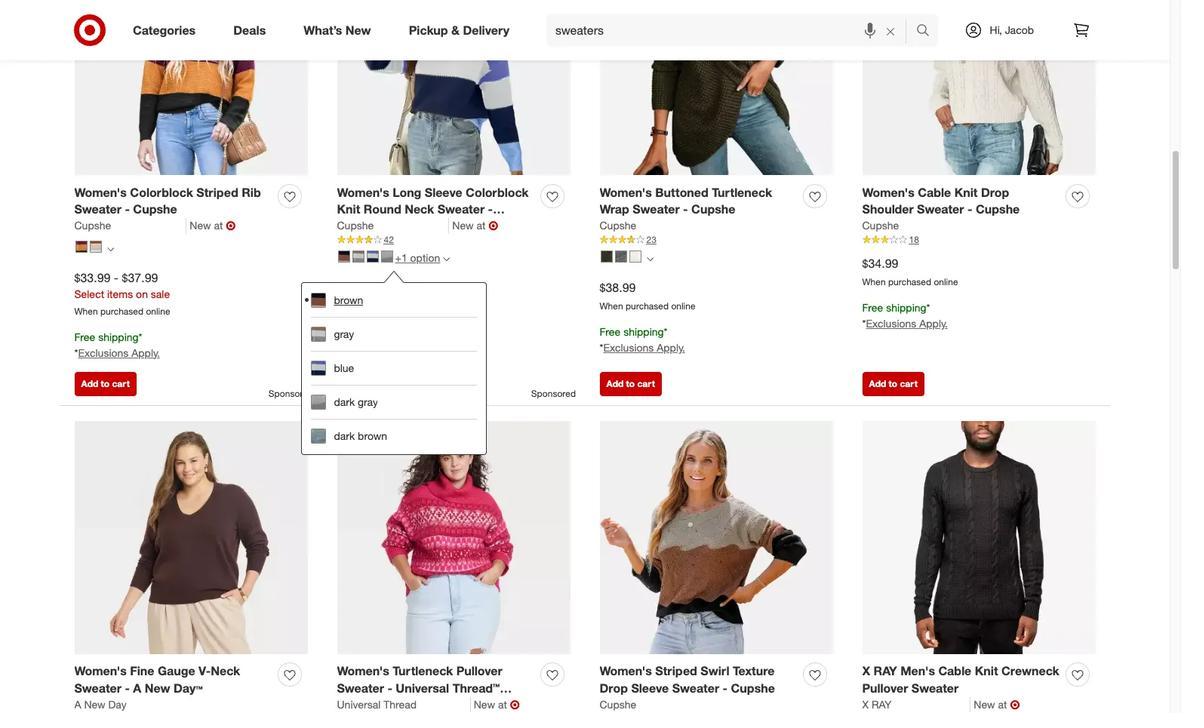 Task type: vqa. For each thing, say whether or not it's contained in the screenshot.
'Sleeve' inside the Women's Long Sleeve Colorblock Knit Round Neck Sweater - Cupshe
yes



Task type: describe. For each thing, give the bounding box(es) containing it.
pickup
[[409, 22, 448, 37]]

a new day
[[74, 698, 127, 711]]

exclusions apply. link down items
[[78, 346, 160, 359]]

+1
[[395, 252, 407, 264]]

cupshe link up all colors icon
[[74, 218, 187, 233]]

women's buttoned turtleneck wrap sweater - cupshe link
[[600, 184, 797, 218]]

sweater inside women's striped swirl texture drop sleeve sweater - cupshe
[[672, 681, 719, 696]]

turtleneck inside the women's buttoned turtleneck wrap sweater - cupshe
[[712, 185, 772, 200]]

to for $38.99
[[626, 378, 635, 390]]

texture
[[733, 664, 775, 679]]

striped inside women's colorblock striped rib sweater - cupshe
[[196, 185, 238, 200]]

free shipping * * exclusions apply. for $34.99
[[862, 301, 948, 330]]

items
[[107, 288, 133, 300]]

apply. for exclusions apply. link underneath items
[[131, 346, 160, 359]]

all colors element for multicolored image
[[107, 244, 114, 253]]

add to cart for $34.99
[[869, 378, 918, 390]]

online inside $38.99 when purchased online
[[671, 301, 696, 312]]

at for women's turtleneck pullover sweater - universal thread™ jacquard
[[498, 698, 507, 711]]

cart for $38.99
[[637, 378, 655, 390]]

dark for dark gray
[[334, 396, 355, 409]]

pickup & delivery link
[[396, 14, 528, 47]]

apply. for exclusions apply. link underneath $38.99 when purchased online
[[657, 341, 685, 354]]

42 link
[[337, 233, 570, 247]]

universal thread link
[[337, 697, 471, 712]]

1 vertical spatial brown
[[357, 430, 387, 443]]

hi, jacob
[[990, 23, 1034, 36]]

new at ¬ for striped
[[190, 218, 236, 233]]

women's for women's fine gauge v-neck sweater - a new day™
[[74, 664, 127, 679]]

add to cart for $34.99 - $35.99
[[344, 378, 392, 390]]

delivery
[[463, 22, 510, 37]]

swirl
[[701, 664, 730, 679]]

women's for women's long sleeve colorblock knit round neck sweater - cupshe
[[337, 185, 389, 200]]

cupshe link up 42
[[337, 218, 449, 233]]

at for x ray men's cable knit crewneck pullover sweater
[[998, 698, 1007, 711]]

new left day
[[84, 698, 105, 711]]

cart for $34.99 - $35.99
[[375, 378, 392, 390]]

search
[[909, 24, 945, 39]]

all colors image
[[646, 256, 653, 263]]

option
[[410, 252, 440, 264]]

women's for women's colorblock striped rib sweater - cupshe
[[74, 185, 127, 200]]

shipping down "$34.99 when purchased online"
[[886, 301, 927, 314]]

at for women's long sleeve colorblock knit round neck sweater - cupshe
[[477, 219, 486, 232]]

- inside women's long sleeve colorblock knit round neck sweater - cupshe
[[488, 202, 493, 217]]

$38.99
[[600, 280, 636, 295]]

cupshe inside women's colorblock striped rib sweater - cupshe
[[133, 202, 177, 217]]

0 vertical spatial gray
[[334, 328, 354, 341]]

all colors + 1 more colors image
[[443, 256, 450, 263]]

free shipping * exclusions apply.
[[337, 325, 423, 354]]

x for x ray men's cable knit crewneck pullover sweater
[[862, 664, 870, 679]]

drop inside women's striped swirl texture drop sleeve sweater - cupshe
[[600, 681, 628, 696]]

new up 42 link
[[452, 219, 474, 232]]

new inside women's fine gauge v-neck sweater - a new day™
[[145, 681, 170, 696]]

+1 option
[[395, 252, 440, 264]]

- inside the women's buttoned turtleneck wrap sweater - cupshe
[[683, 202, 688, 217]]

women's colorblock striped rib sweater - cupshe
[[74, 185, 261, 217]]

x ray men's cable knit crewneck pullover sweater
[[862, 664, 1060, 696]]

cupshe inside women's long sleeve colorblock knit round neck sweater - cupshe
[[337, 219, 381, 234]]

- inside women's colorblock striped rib sweater - cupshe
[[125, 202, 130, 217]]

add for $34.99 - $35.99
[[344, 378, 361, 390]]

fine
[[130, 664, 154, 679]]

wrap
[[600, 202, 629, 217]]

sweater inside women's colorblock striped rib sweater - cupshe
[[74, 202, 121, 217]]

$34.99 for -
[[337, 280, 373, 295]]

crewneck
[[1002, 664, 1060, 679]]

day
[[108, 698, 127, 711]]

cable inside x ray men's cable knit crewneck pullover sweater
[[939, 664, 972, 679]]

gray link
[[311, 317, 477, 351]]

knit for women's long sleeve colorblock knit round neck sweater - cupshe
[[337, 202, 360, 217]]

colorblock inside women's long sleeve colorblock knit round neck sweater - cupshe
[[466, 185, 529, 200]]

apply. for exclusions apply. link underneath "$34.99 when purchased online"
[[920, 317, 948, 330]]

$34.99 - $35.99 when purchased online
[[337, 280, 433, 312]]

exclusions for exclusions apply. link underneath "$34.99 when purchased online"
[[866, 317, 917, 330]]

purchased inside $33.99 - $37.99 select items on sale when purchased online
[[100, 306, 143, 317]]

$33.99 - $37.99 select items on sale when purchased online
[[74, 270, 170, 317]]

day™
[[174, 681, 203, 696]]

cupshe inside women's cable knit drop shoulder sweater - cupshe
[[976, 202, 1020, 217]]

$34.99 for when
[[862, 256, 899, 271]]

cart for $33.99 - $37.99
[[112, 378, 130, 390]]

0 vertical spatial brown
[[334, 294, 363, 306]]

$37.99
[[122, 270, 158, 286]]

pickup & delivery
[[409, 22, 510, 37]]

deals link
[[221, 14, 285, 47]]

women's fine gauge v-neck sweater - a new day™
[[74, 664, 240, 696]]

ray for x ray
[[872, 698, 892, 711]]

long
[[393, 185, 421, 200]]

multicolored image
[[75, 241, 87, 253]]

1 vertical spatial universal
[[337, 698, 381, 711]]

women's turtleneck pullover sweater - universal thread™ jacquard
[[337, 664, 502, 713]]

hi,
[[990, 23, 1002, 36]]

categories
[[133, 22, 196, 37]]

online inside $34.99 - $35.99 when purchased online
[[409, 301, 433, 312]]

neck inside women's fine gauge v-neck sweater - a new day™
[[211, 664, 240, 679]]

new at ¬ for men's
[[974, 697, 1020, 712]]

exclusions apply. link down $38.99 when purchased online
[[603, 341, 685, 354]]

sweater inside women's turtleneck pullover sweater - universal thread™ jacquard
[[337, 681, 384, 696]]

¬ for x ray men's cable knit crewneck pullover sweater
[[1010, 697, 1020, 712]]

free down $38.99 at the top right
[[600, 325, 621, 338]]

exclusions apply. link up blue at the left bottom of the page
[[341, 341, 423, 354]]

purchased inside "$34.99 when purchased online"
[[888, 276, 931, 288]]

women's for women's striped swirl texture drop sleeve sweater - cupshe
[[600, 664, 652, 679]]

new down women's colorblock striped rib sweater - cupshe link
[[190, 219, 211, 232]]

thread
[[384, 698, 417, 711]]

brown link
[[311, 283, 477, 317]]

cupshe inside women's striped swirl texture drop sleeve sweater - cupshe
[[731, 681, 775, 696]]

23 link
[[600, 233, 833, 247]]

add to cart button for $33.99 - $37.99
[[74, 372, 137, 396]]

* inside free shipping * exclusions apply.
[[337, 341, 341, 354]]

$33.99
[[74, 270, 111, 286]]

sweater inside women's fine gauge v-neck sweater - a new day™
[[74, 681, 121, 696]]

what's new
[[304, 22, 371, 37]]

women's fine gauge v-neck sweater - a new day™ link
[[74, 663, 272, 697]]

18
[[909, 234, 919, 246]]

sale
[[151, 288, 170, 300]]

a inside women's fine gauge v-neck sweater - a new day™
[[133, 681, 141, 696]]

$35.99
[[385, 280, 421, 295]]

jacob
[[1005, 23, 1034, 36]]

shipping down $38.99 when purchased online
[[624, 325, 664, 338]]

- inside women's turtleneck pullover sweater - universal thread™ jacquard
[[388, 681, 392, 696]]

x ray men's cable knit crewneck pullover sweater link
[[862, 663, 1060, 697]]

&
[[451, 22, 460, 37]]

dark brown link
[[311, 419, 477, 453]]

a new day link
[[74, 697, 127, 712]]

sponsored for $33.99 - $37.99
[[269, 388, 313, 399]]

exclusions for exclusions apply. link underneath items
[[78, 346, 129, 359]]

women's for women's cable knit drop shoulder sweater - cupshe
[[862, 185, 915, 200]]

cupshe link down the wrap
[[600, 218, 636, 233]]

add to cart for $38.99
[[606, 378, 655, 390]]

pullover inside women's turtleneck pullover sweater - universal thread™ jacquard
[[456, 664, 502, 679]]

new at ¬ for sleeve
[[452, 218, 498, 233]]

+1 option button
[[331, 246, 457, 271]]

- inside $33.99 - $37.99 select items on sale when purchased online
[[114, 270, 119, 286]]

cupshe link down women's striped swirl texture drop sleeve sweater - cupshe
[[600, 697, 636, 712]]

add to cart for $33.99 - $37.99
[[81, 378, 130, 390]]

what's new link
[[291, 14, 390, 47]]

$34.99 when purchased online
[[862, 256, 958, 288]]

dark gray image
[[381, 251, 393, 263]]

when inside "$34.99 when purchased online"
[[862, 276, 886, 288]]

gray image for $38.99
[[615, 251, 627, 263]]

women's for women's buttoned turtleneck wrap sweater - cupshe
[[600, 185, 652, 200]]

42
[[384, 234, 394, 246]]

women's buttoned turtleneck wrap sweater - cupshe
[[600, 185, 772, 217]]

new at ¬ for pullover
[[474, 697, 520, 712]]

apply. inside free shipping * exclusions apply.
[[394, 341, 423, 354]]

colorblock inside women's colorblock striped rib sweater - cupshe
[[130, 185, 193, 200]]

add for $34.99
[[869, 378, 886, 390]]

when inside $33.99 - $37.99 select items on sale when purchased online
[[74, 306, 98, 317]]

brown image
[[89, 241, 102, 253]]



Task type: locate. For each thing, give the bounding box(es) containing it.
neck
[[405, 202, 434, 217], [211, 664, 240, 679]]

1 add to cart button from the left
[[74, 372, 137, 396]]

a left day
[[74, 698, 81, 711]]

sweater up a new day
[[74, 681, 121, 696]]

to for $33.99 - $37.99
[[101, 378, 110, 390]]

women's long sleeve colorblock knit round neck sweater - cupshe image
[[337, 0, 570, 175], [337, 0, 570, 175]]

- inside women's fine gauge v-neck sweater - a new day™
[[125, 681, 130, 696]]

new right what's
[[346, 22, 371, 37]]

women's long sleeve colorblock knit round neck sweater - cupshe
[[337, 185, 529, 234]]

knit up 18 link
[[955, 185, 978, 200]]

a
[[133, 681, 141, 696], [74, 698, 81, 711]]

2 x from the top
[[862, 698, 869, 711]]

0 horizontal spatial a
[[74, 698, 81, 711]]

women's inside women's turtleneck pullover sweater - universal thread™ jacquard
[[337, 664, 389, 679]]

2 horizontal spatial free shipping * * exclusions apply.
[[862, 301, 948, 330]]

women's fine gauge v-neck sweater - a new day™ image
[[74, 421, 308, 654], [74, 421, 308, 654]]

sweater inside x ray men's cable knit crewneck pullover sweater
[[912, 681, 959, 696]]

1 add from the left
[[81, 378, 98, 390]]

2 sponsored from the left
[[531, 388, 576, 399]]

pullover
[[456, 664, 502, 679], [862, 681, 908, 696]]

turtleneck
[[712, 185, 772, 200], [393, 664, 453, 679]]

a down fine
[[133, 681, 141, 696]]

cable up '18'
[[918, 185, 951, 200]]

all colors + 1 more colors element
[[443, 254, 450, 263]]

all colors element right brown image
[[107, 244, 114, 253]]

0 vertical spatial all colors element
[[107, 244, 114, 253]]

1 to from the left
[[101, 378, 110, 390]]

add for $38.99
[[606, 378, 624, 390]]

categories link
[[120, 14, 215, 47]]

0 vertical spatial pullover
[[456, 664, 502, 679]]

- inside $34.99 - $35.99 when purchased online
[[377, 280, 381, 295]]

cart for $34.99
[[900, 378, 918, 390]]

x inside "link"
[[862, 698, 869, 711]]

dark for dark brown
[[334, 430, 355, 443]]

1 horizontal spatial pullover
[[862, 681, 908, 696]]

1 horizontal spatial gray
[[357, 396, 378, 409]]

add to cart button for $34.99
[[862, 372, 925, 396]]

shipping down items
[[98, 331, 139, 343]]

1 horizontal spatial $34.99
[[862, 256, 899, 271]]

apply. down "$34.99 when purchased online"
[[920, 317, 948, 330]]

pullover up x ray
[[862, 681, 908, 696]]

cupshe link
[[74, 218, 187, 233], [337, 218, 449, 233], [600, 218, 636, 233], [862, 218, 899, 233], [600, 697, 636, 712]]

neck down "long"
[[405, 202, 434, 217]]

brown down dark gray
[[357, 430, 387, 443]]

free inside free shipping * exclusions apply.
[[337, 325, 358, 338]]

brown
[[334, 294, 363, 306], [357, 430, 387, 443]]

1 vertical spatial all colors element
[[646, 254, 653, 263]]

when down shoulder
[[862, 276, 886, 288]]

gray image for $34.99
[[352, 251, 364, 263]]

when up free shipping * exclusions apply. on the left top of the page
[[337, 301, 361, 312]]

on
[[136, 288, 148, 300]]

0 horizontal spatial $34.99
[[337, 280, 373, 295]]

1 x from the top
[[862, 664, 870, 679]]

1 colorblock from the left
[[130, 185, 193, 200]]

free shipping * * exclusions apply.
[[862, 301, 948, 330], [600, 325, 685, 354], [74, 331, 160, 359]]

apply.
[[920, 317, 948, 330], [394, 341, 423, 354], [657, 341, 685, 354], [131, 346, 160, 359]]

gauge
[[158, 664, 195, 679]]

add to cart button for $34.99 - $35.99
[[337, 372, 399, 396]]

2 gray image from the left
[[615, 251, 627, 263]]

0 horizontal spatial sleeve
[[425, 185, 462, 200]]

at for women's colorblock striped rib sweater - cupshe
[[214, 219, 223, 232]]

0 horizontal spatial gray
[[334, 328, 354, 341]]

1 horizontal spatial all colors element
[[646, 254, 653, 263]]

1 gray image from the left
[[352, 251, 364, 263]]

0 vertical spatial a
[[133, 681, 141, 696]]

purchased down $35.99
[[363, 301, 406, 312]]

dark gray link
[[311, 385, 477, 419]]

when inside $34.99 - $35.99 when purchased online
[[337, 301, 361, 312]]

universal inside women's turtleneck pullover sweater - universal thread™ jacquard
[[396, 681, 449, 696]]

exclusions apply. link
[[866, 317, 948, 330], [341, 341, 423, 354], [603, 341, 685, 354], [78, 346, 160, 359]]

exclusions inside free shipping * exclusions apply.
[[341, 341, 391, 354]]

ray inside x ray "link"
[[872, 698, 892, 711]]

neck inside women's long sleeve colorblock knit round neck sweater - cupshe
[[405, 202, 434, 217]]

new
[[346, 22, 371, 37], [190, 219, 211, 232], [452, 219, 474, 232], [145, 681, 170, 696], [84, 698, 105, 711], [474, 698, 495, 711], [974, 698, 995, 711]]

0 horizontal spatial neck
[[211, 664, 240, 679]]

1 sponsored from the left
[[269, 388, 313, 399]]

men's
[[901, 664, 935, 679]]

search button
[[909, 14, 945, 50]]

¬ for women's long sleeve colorblock knit round neck sweater - cupshe
[[489, 218, 498, 233]]

apply. down $38.99 when purchased online
[[657, 341, 685, 354]]

cable inside women's cable knit drop shoulder sweater - cupshe
[[918, 185, 951, 200]]

0 horizontal spatial striped
[[196, 185, 238, 200]]

¬ for women's turtleneck pullover sweater - universal thread™ jacquard
[[510, 697, 520, 712]]

- inside women's striped swirl texture drop sleeve sweater - cupshe
[[723, 681, 728, 696]]

*
[[927, 301, 930, 314], [862, 317, 866, 330], [664, 325, 668, 338], [139, 331, 142, 343], [337, 341, 341, 354], [600, 341, 603, 354], [74, 346, 78, 359]]

women's cable knit drop shoulder sweater - cupshe
[[862, 185, 1020, 217]]

blue link
[[311, 351, 477, 385]]

4 add to cart from the left
[[869, 378, 918, 390]]

when down the select
[[74, 306, 98, 317]]

turtleneck up the universal thread link
[[393, 664, 453, 679]]

1 vertical spatial x
[[862, 698, 869, 711]]

blue image
[[366, 251, 379, 263]]

women's inside women's fine gauge v-neck sweater - a new day™
[[74, 664, 127, 679]]

new down fine
[[145, 681, 170, 696]]

women's striped swirl texture drop sleeve sweater - cupshe image
[[600, 421, 833, 654], [600, 421, 833, 654]]

2 add to cart from the left
[[344, 378, 392, 390]]

women's buttoned turtleneck wrap sweater - cupshe image
[[600, 0, 833, 175], [600, 0, 833, 175]]

brown image
[[338, 251, 350, 263]]

0 vertical spatial ray
[[874, 664, 897, 679]]

buttoned
[[655, 185, 709, 200]]

gray image right brown icon
[[352, 251, 364, 263]]

0 vertical spatial drop
[[981, 185, 1009, 200]]

when down $38.99 at the top right
[[600, 301, 623, 312]]

3 add to cart button from the left
[[600, 372, 662, 396]]

women's inside women's long sleeve colorblock knit round neck sweater - cupshe
[[337, 185, 389, 200]]

all colors element
[[107, 244, 114, 253], [646, 254, 653, 263]]

1 dark from the top
[[334, 396, 355, 409]]

knit inside x ray men's cable knit crewneck pullover sweater
[[975, 664, 998, 679]]

sleeve inside women's striped swirl texture drop sleeve sweater - cupshe
[[631, 681, 669, 696]]

women's cable knit drop shoulder sweater - cupshe image
[[862, 0, 1096, 175], [862, 0, 1096, 175]]

0 vertical spatial striped
[[196, 185, 238, 200]]

new at ¬
[[190, 218, 236, 233], [452, 218, 498, 233], [474, 697, 520, 712], [974, 697, 1020, 712]]

What can we help you find? suggestions appear below search field
[[547, 14, 920, 47]]

sponsored for $34.99 - $35.99
[[531, 388, 576, 399]]

knit left round
[[337, 202, 360, 217]]

dark brown
[[334, 430, 387, 443]]

0 vertical spatial sleeve
[[425, 185, 462, 200]]

to for $34.99
[[889, 378, 898, 390]]

exclusions up blue at the left bottom of the page
[[341, 341, 391, 354]]

1 horizontal spatial sleeve
[[631, 681, 669, 696]]

when inside $38.99 when purchased online
[[600, 301, 623, 312]]

free down the select
[[74, 331, 95, 343]]

4 add to cart button from the left
[[862, 372, 925, 396]]

0 horizontal spatial pullover
[[456, 664, 502, 679]]

0 vertical spatial cable
[[918, 185, 951, 200]]

striped inside women's striped swirl texture drop sleeve sweater - cupshe
[[655, 664, 697, 679]]

cable right men's
[[939, 664, 972, 679]]

sweater up brown image
[[74, 202, 121, 217]]

cupshe inside the women's buttoned turtleneck wrap sweater - cupshe
[[691, 202, 736, 217]]

2 vertical spatial knit
[[975, 664, 998, 679]]

¬
[[226, 218, 236, 233], [489, 218, 498, 233], [510, 697, 520, 712], [1010, 697, 1020, 712]]

sweater inside women's long sleeve colorblock knit round neck sweater - cupshe
[[438, 202, 485, 217]]

dark down dark gray
[[334, 430, 355, 443]]

0 vertical spatial knit
[[955, 185, 978, 200]]

1 vertical spatial sleeve
[[631, 681, 669, 696]]

2 to from the left
[[364, 378, 372, 390]]

1 vertical spatial turtleneck
[[393, 664, 453, 679]]

x inside x ray men's cable knit crewneck pullover sweater
[[862, 664, 870, 679]]

free shipping * * exclusions apply. for $38.99
[[600, 325, 685, 354]]

drop
[[981, 185, 1009, 200], [600, 681, 628, 696]]

exclusions down the select
[[78, 346, 129, 359]]

purchased inside $38.99 when purchased online
[[626, 301, 669, 312]]

universal left thread at the bottom left
[[337, 698, 381, 711]]

0 horizontal spatial universal
[[337, 698, 381, 711]]

1 horizontal spatial striped
[[655, 664, 697, 679]]

0 horizontal spatial free shipping * * exclusions apply.
[[74, 331, 160, 359]]

gray image
[[352, 251, 364, 263], [615, 251, 627, 263]]

women's turtleneck pullover sweater - universal thread™ jacquard link
[[337, 663, 535, 713]]

turtleneck inside women's turtleneck pullover sweater - universal thread™ jacquard
[[393, 664, 453, 679]]

exclusions down $38.99 when purchased online
[[603, 341, 654, 354]]

free up blue at the left bottom of the page
[[337, 325, 358, 338]]

women's colorblock striped rib sweater - cupshe link
[[74, 184, 272, 218]]

knit left crewneck
[[975, 664, 998, 679]]

white image
[[629, 251, 641, 263]]

3 cart from the left
[[637, 378, 655, 390]]

women's inside women's striped swirl texture drop sleeve sweater - cupshe
[[600, 664, 652, 679]]

sweater up 42 link
[[438, 202, 485, 217]]

3 to from the left
[[626, 378, 635, 390]]

0 horizontal spatial turtleneck
[[393, 664, 453, 679]]

1 vertical spatial dark
[[334, 430, 355, 443]]

universal
[[396, 681, 449, 696], [337, 698, 381, 711]]

sweater
[[74, 202, 121, 217], [438, 202, 485, 217], [633, 202, 680, 217], [917, 202, 964, 217], [74, 681, 121, 696], [337, 681, 384, 696], [672, 681, 719, 696], [912, 681, 959, 696]]

1 vertical spatial ray
[[872, 698, 892, 711]]

x ray men's cable knit crewneck pullover sweater image
[[862, 421, 1096, 654], [862, 421, 1096, 654]]

1 horizontal spatial universal
[[396, 681, 449, 696]]

dark gray
[[334, 396, 378, 409]]

jacquard
[[337, 698, 391, 713]]

purchased
[[888, 276, 931, 288], [363, 301, 406, 312], [626, 301, 669, 312], [100, 306, 143, 317]]

women's inside women's cable knit drop shoulder sweater - cupshe
[[862, 185, 915, 200]]

shipping down brown link on the left top of the page
[[361, 325, 401, 338]]

shipping inside free shipping * exclusions apply.
[[361, 325, 401, 338]]

exclusions for exclusions apply. link underneath $38.99 when purchased online
[[603, 341, 654, 354]]

0 vertical spatial x
[[862, 664, 870, 679]]

0 vertical spatial neck
[[405, 202, 434, 217]]

0 horizontal spatial gray image
[[352, 251, 364, 263]]

4 cart from the left
[[900, 378, 918, 390]]

cable
[[918, 185, 951, 200], [939, 664, 972, 679]]

dark down blue at the left bottom of the page
[[334, 396, 355, 409]]

1 vertical spatial $34.99
[[337, 280, 373, 295]]

0 vertical spatial turtleneck
[[712, 185, 772, 200]]

round
[[364, 202, 401, 217]]

1 vertical spatial cable
[[939, 664, 972, 679]]

$34.99 inside $34.99 - $35.99 when purchased online
[[337, 280, 373, 295]]

women's inside women's colorblock striped rib sweater - cupshe
[[74, 185, 127, 200]]

when
[[862, 276, 886, 288], [337, 301, 361, 312], [600, 301, 623, 312], [74, 306, 98, 317]]

new down thread™ on the bottom
[[474, 698, 495, 711]]

new down x ray men's cable knit crewneck pullover sweater link
[[974, 698, 995, 711]]

2 dark from the top
[[334, 430, 355, 443]]

all colors element right the white icon
[[646, 254, 653, 263]]

1 horizontal spatial free shipping * * exclusions apply.
[[600, 325, 685, 354]]

1 horizontal spatial sponsored
[[531, 388, 576, 399]]

cupshe
[[133, 202, 177, 217], [691, 202, 736, 217], [976, 202, 1020, 217], [74, 219, 111, 232], [337, 219, 381, 234], [337, 219, 374, 232], [600, 219, 636, 232], [862, 219, 899, 232], [731, 681, 775, 696], [600, 698, 636, 711]]

sweater down men's
[[912, 681, 959, 696]]

purchased down $38.99 at the top right
[[626, 301, 669, 312]]

striped left swirl
[[655, 664, 697, 679]]

4 to from the left
[[889, 378, 898, 390]]

sweater up '18'
[[917, 202, 964, 217]]

1 vertical spatial a
[[74, 698, 81, 711]]

blue
[[334, 362, 354, 375]]

1 horizontal spatial colorblock
[[466, 185, 529, 200]]

$34.99 inside "$34.99 when purchased online"
[[862, 256, 899, 271]]

x for x ray
[[862, 698, 869, 711]]

gray image right green 'image'
[[615, 251, 627, 263]]

$34.99 down brown icon
[[337, 280, 373, 295]]

0 vertical spatial dark
[[334, 396, 355, 409]]

$34.99 down shoulder
[[862, 256, 899, 271]]

4 add from the left
[[869, 378, 886, 390]]

drop inside women's cable knit drop shoulder sweater - cupshe
[[981, 185, 1009, 200]]

3 add from the left
[[606, 378, 624, 390]]

add for $33.99 - $37.99
[[81, 378, 98, 390]]

online inside "$34.99 when purchased online"
[[934, 276, 958, 288]]

2 add to cart button from the left
[[337, 372, 399, 396]]

at down crewneck
[[998, 698, 1007, 711]]

what's
[[304, 22, 342, 37]]

add to cart button for $38.99
[[600, 372, 662, 396]]

deals
[[233, 22, 266, 37]]

1 vertical spatial neck
[[211, 664, 240, 679]]

1 vertical spatial drop
[[600, 681, 628, 696]]

2 add from the left
[[344, 378, 361, 390]]

at up 42 link
[[477, 219, 486, 232]]

add
[[81, 378, 98, 390], [344, 378, 361, 390], [606, 378, 624, 390], [869, 378, 886, 390]]

online inside $33.99 - $37.99 select items on sale when purchased online
[[146, 306, 170, 317]]

cupshe link down shoulder
[[862, 218, 899, 233]]

women's inside the women's buttoned turtleneck wrap sweater - cupshe
[[600, 185, 652, 200]]

0 horizontal spatial colorblock
[[130, 185, 193, 200]]

exclusions down "$34.99 when purchased online"
[[866, 317, 917, 330]]

universal thread
[[337, 698, 417, 711]]

women's striped swirl texture drop sleeve sweater - cupshe link
[[600, 663, 797, 697]]

ray
[[874, 664, 897, 679], [872, 698, 892, 711]]

at down women's colorblock striped rib sweater - cupshe link
[[214, 219, 223, 232]]

sweater up "23"
[[633, 202, 680, 217]]

dark
[[334, 396, 355, 409], [334, 430, 355, 443]]

ray for x ray men's cable knit crewneck pullover sweater
[[874, 664, 897, 679]]

2 cart from the left
[[375, 378, 392, 390]]

0 vertical spatial universal
[[396, 681, 449, 696]]

pullover up thread™ on the bottom
[[456, 664, 502, 679]]

sweater down swirl
[[672, 681, 719, 696]]

shipping
[[886, 301, 927, 314], [361, 325, 401, 338], [624, 325, 664, 338], [98, 331, 139, 343]]

0 horizontal spatial all colors element
[[107, 244, 114, 253]]

pullover inside x ray men's cable knit crewneck pullover sweater
[[862, 681, 908, 696]]

at down thread™ on the bottom
[[498, 698, 507, 711]]

free down "$34.99 when purchased online"
[[862, 301, 883, 314]]

v-
[[199, 664, 211, 679]]

all colors element for green 'image'
[[646, 254, 653, 263]]

knit inside women's cable knit drop shoulder sweater - cupshe
[[955, 185, 978, 200]]

cart
[[112, 378, 130, 390], [375, 378, 392, 390], [637, 378, 655, 390], [900, 378, 918, 390]]

women's cable knit drop shoulder sweater - cupshe link
[[862, 184, 1060, 218]]

sweater inside the women's buttoned turtleneck wrap sweater - cupshe
[[633, 202, 680, 217]]

1 horizontal spatial drop
[[981, 185, 1009, 200]]

-
[[125, 202, 130, 217], [488, 202, 493, 217], [683, 202, 688, 217], [968, 202, 973, 217], [114, 270, 119, 286], [377, 280, 381, 295], [125, 681, 130, 696], [388, 681, 392, 696], [723, 681, 728, 696]]

free shipping * * exclusions apply. down "$34.99 when purchased online"
[[862, 301, 948, 330]]

$38.99 when purchased online
[[600, 280, 696, 312]]

free shipping * * exclusions apply. down $38.99 when purchased online
[[600, 325, 685, 354]]

women's for women's turtleneck pullover sweater - universal thread™ jacquard
[[337, 664, 389, 679]]

exclusions apply. link down "$34.99 when purchased online"
[[866, 317, 948, 330]]

exclusions
[[866, 317, 917, 330], [341, 341, 391, 354], [603, 341, 654, 354], [78, 346, 129, 359]]

2 colorblock from the left
[[466, 185, 529, 200]]

green image
[[600, 251, 613, 263]]

purchased down items
[[100, 306, 143, 317]]

0 vertical spatial $34.99
[[862, 256, 899, 271]]

¬ for women's colorblock striped rib sweater - cupshe
[[226, 218, 236, 233]]

1 horizontal spatial turtleneck
[[712, 185, 772, 200]]

x ray link
[[862, 697, 971, 712]]

thread™
[[453, 681, 500, 696]]

colorblock
[[130, 185, 193, 200], [466, 185, 529, 200]]

add to cart button
[[74, 372, 137, 396], [337, 372, 399, 396], [600, 372, 662, 396], [862, 372, 925, 396]]

1 horizontal spatial gray image
[[615, 251, 627, 263]]

women's striped swirl texture drop sleeve sweater - cupshe
[[600, 664, 775, 696]]

1 vertical spatial striped
[[655, 664, 697, 679]]

1 add to cart from the left
[[81, 378, 130, 390]]

purchased down '18'
[[888, 276, 931, 288]]

shoulder
[[862, 202, 914, 217]]

free shipping * * exclusions apply. down items
[[74, 331, 160, 359]]

1 vertical spatial pullover
[[862, 681, 908, 696]]

brown down brown icon
[[334, 294, 363, 306]]

select
[[74, 288, 104, 300]]

knit inside women's long sleeve colorblock knit round neck sweater - cupshe
[[337, 202, 360, 217]]

0 horizontal spatial drop
[[600, 681, 628, 696]]

to
[[101, 378, 110, 390], [364, 378, 372, 390], [626, 378, 635, 390], [889, 378, 898, 390]]

sweater up jacquard
[[337, 681, 384, 696]]

0 horizontal spatial sponsored
[[269, 388, 313, 399]]

23
[[646, 234, 657, 246]]

sweater inside women's cable knit drop shoulder sweater - cupshe
[[917, 202, 964, 217]]

1 horizontal spatial a
[[133, 681, 141, 696]]

gray up blue at the left bottom of the page
[[334, 328, 354, 341]]

striped left rib
[[196, 185, 238, 200]]

1 vertical spatial gray
[[357, 396, 378, 409]]

purchased inside $34.99 - $35.99 when purchased online
[[363, 301, 406, 312]]

to for $34.99 - $35.99
[[364, 378, 372, 390]]

all colors image
[[107, 246, 114, 253]]

- inside women's cable knit drop shoulder sweater - cupshe
[[968, 202, 973, 217]]

women's
[[74, 185, 127, 200], [337, 185, 389, 200], [600, 185, 652, 200], [862, 185, 915, 200], [74, 664, 127, 679], [337, 664, 389, 679], [600, 664, 652, 679]]

1 vertical spatial knit
[[337, 202, 360, 217]]

add to cart
[[81, 378, 130, 390], [344, 378, 392, 390], [606, 378, 655, 390], [869, 378, 918, 390]]

gray up dark brown
[[357, 396, 378, 409]]

knit for x ray men's cable knit crewneck pullover sweater
[[975, 664, 998, 679]]

1 cart from the left
[[112, 378, 130, 390]]

sponsored
[[269, 388, 313, 399], [531, 388, 576, 399]]

3 add to cart from the left
[[606, 378, 655, 390]]

18 link
[[862, 233, 1096, 247]]

rib
[[242, 185, 261, 200]]

x ray
[[862, 698, 892, 711]]

1 horizontal spatial neck
[[405, 202, 434, 217]]

free
[[862, 301, 883, 314], [337, 325, 358, 338], [600, 325, 621, 338], [74, 331, 95, 343]]

women's long sleeve colorblock knit round neck sweater - cupshe link
[[337, 184, 535, 234]]

women's turtleneck pullover sweater - universal thread™ jacquard image
[[337, 421, 570, 654], [337, 421, 570, 654]]

neck right gauge
[[211, 664, 240, 679]]

apply. down brown link on the left top of the page
[[394, 341, 423, 354]]

ray inside x ray men's cable knit crewneck pullover sweater
[[874, 664, 897, 679]]

sleeve inside women's long sleeve colorblock knit round neck sweater - cupshe
[[425, 185, 462, 200]]

turtleneck up '23' "link"
[[712, 185, 772, 200]]

$34.99
[[862, 256, 899, 271], [337, 280, 373, 295]]

universal up the universal thread link
[[396, 681, 449, 696]]

women's colorblock striped rib sweater - cupshe image
[[74, 0, 308, 175], [74, 0, 308, 175]]

apply. down on
[[131, 346, 160, 359]]



